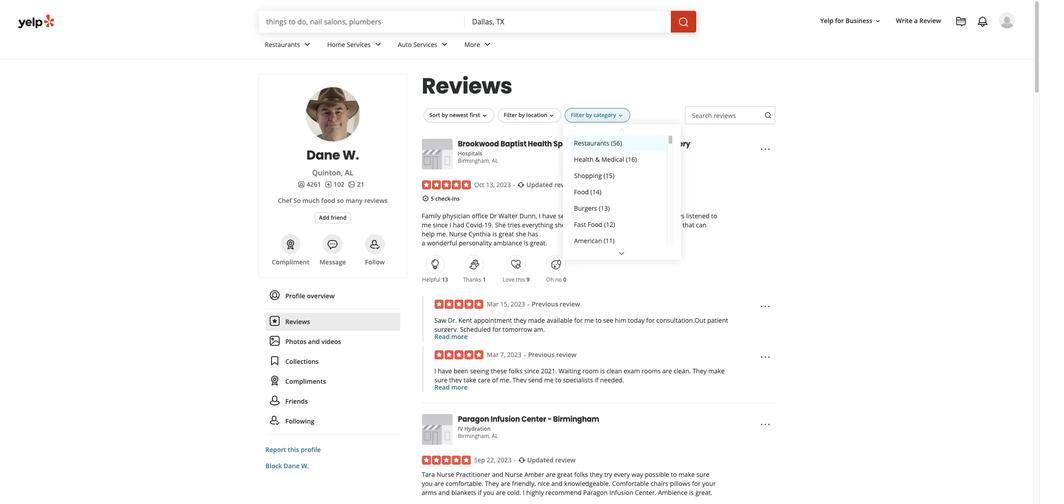 Task type: vqa. For each thing, say whether or not it's contained in the screenshot.
Discover
no



Task type: describe. For each thing, give the bounding box(es) containing it.
neurosurgery
[[640, 139, 691, 149]]

are up arms
[[435, 479, 444, 488]]

filter by category
[[571, 111, 617, 119]]

reviews link
[[266, 313, 400, 331]]

1 horizontal spatial you
[[484, 488, 495, 497]]

listened
[[687, 212, 710, 220]]

clean.
[[674, 367, 691, 375]]

(15)
[[604, 171, 615, 180]]

tara nurse practitioner and nurse amber are great folks they try every way possible to make sure you are comfortable. they are friendly, nice and knowledgeable. comfortable chairs pillows for your arms and blankets if you are cold. i highly recommend paragon infusion center. ambience is great.
[[422, 470, 716, 497]]

to right do
[[589, 221, 595, 229]]

reviews inside reviews link
[[286, 317, 310, 326]]

always
[[665, 212, 685, 220]]

menu containing profile overview
[[266, 287, 400, 434]]

photos element
[[348, 180, 365, 189]]

0 vertical spatial search image
[[679, 17, 690, 27]]

tries
[[508, 221, 521, 229]]

possible
[[645, 470, 670, 479]]

i up everything at the top right
[[539, 212, 541, 220]]

pillows
[[670, 479, 691, 488]]

food inside button
[[574, 188, 589, 196]]

reviews element
[[325, 180, 345, 189]]

thanks
[[464, 276, 482, 284]]

center.
[[635, 488, 657, 497]]

they inside i have been seeing these folks since 2021. waiting room is clean exam rooms are clean. they make sure they take care of me. they send me to specialists if needed. read more
[[449, 376, 462, 384]]

to inside saw dr. kent appointment they made available for me to see him today for consultation.out patient surgery. scheduled for tomorrow am. read more
[[596, 316, 602, 325]]

dr
[[490, 212, 497, 220]]

oct
[[475, 180, 485, 189]]

and inside menu
[[308, 337, 320, 346]]

i inside tara nurse practitioner and nurse amber are great folks they try every way possible to make sure you are comfortable. they are friendly, nice and knowledgeable. comfortable chairs pillows for your arms and blankets if you are cold. i highly recommend paragon infusion center. ambience is great.
[[523, 488, 525, 497]]

restaurants for restaurants (56)
[[574, 139, 610, 147]]

13,
[[486, 180, 495, 189]]

this for love
[[516, 276, 525, 284]]

are inside i have been seeing these folks since 2021. waiting room is clean exam rooms are clean. they make sure they take care of me. they send me to specialists if needed. read more
[[663, 367, 673, 375]]

walter
[[499, 212, 518, 220]]

0 vertical spatial reviews
[[714, 111, 737, 120]]

yelp for business
[[821, 16, 873, 25]]

folks inside i have been seeing these folks since 2021. waiting room is clean exam rooms are clean. they make sure they take care of me. they send me to specialists if needed. read more
[[509, 367, 523, 375]]

24 chevron down v2 image inside filters group
[[617, 248, 628, 259]]

2023 for mar 15, 2023
[[511, 300, 526, 309]]

are up 'cold.'
[[501, 479, 511, 488]]

me inside i have been seeing these folks since 2021. waiting room is clean exam rooms are clean. they make sure they take care of me. they send me to specialists if needed. read more
[[545, 376, 554, 384]]

maria w. image
[[1000, 12, 1016, 28]]

review
[[920, 16, 942, 25]]

me down years
[[611, 221, 620, 229]]

16 update v2 image for infusion
[[519, 457, 526, 464]]

many
[[346, 196, 363, 205]]

hospitals link
[[458, 150, 483, 157]]

Find text field
[[266, 17, 458, 27]]

0 horizontal spatial help
[[422, 230, 435, 238]]

auto
[[398, 40, 412, 49]]

5
[[431, 195, 434, 203]]

shopping (15) button
[[571, 168, 667, 184]]

al inside paragon infusion center - birmingham iv hydration birmingham, al
[[492, 432, 498, 440]]

room
[[583, 367, 599, 375]]

try
[[605, 470, 613, 479]]

helpful
[[422, 276, 441, 284]]

today
[[628, 316, 645, 325]]

i inside i have been seeing these folks since 2021. waiting room is clean exam rooms are clean. they make sure they take care of me. they send me to specialists if needed. read more
[[435, 367, 436, 375]]

block dane w. button
[[266, 462, 309, 470]]

me. inside family physician office dr walter dunn, i have seen jenna, np 3 years now she has always listened to me since i had covid-19. she tries everything she can do to help me or get me  to the drs that can help me. nurse cynthia is great she has a wonderful personality ambiance is great.
[[437, 230, 448, 238]]

1 horizontal spatial reviews
[[422, 71, 513, 101]]

7,
[[501, 351, 506, 359]]

following link
[[266, 412, 400, 430]]

0 vertical spatial has
[[653, 212, 664, 220]]

19.
[[485, 221, 494, 229]]

2 can from the left
[[697, 221, 707, 229]]

1 menu image from the top
[[760, 352, 771, 363]]

make inside i have been seeing these folks since 2021. waiting room is clean exam rooms are clean. they make sure they take care of me. they send me to specialists if needed. read more
[[709, 367, 725, 375]]

24 profile v2 image
[[269, 290, 280, 301]]

food inside button
[[588, 220, 603, 229]]

auto services link
[[391, 33, 458, 59]]

personality
[[459, 239, 492, 247]]

sort by newest first
[[430, 111, 481, 119]]

16 update v2 image for baptist
[[518, 181, 525, 188]]

more inside saw dr. kent appointment they made available for me to see him today for consultation.out patient surgery. scheduled for tomorrow am. read more
[[452, 333, 468, 341]]

previous for since
[[528, 351, 555, 359]]

years
[[609, 212, 625, 220]]

health inside button
[[574, 155, 594, 164]]

more link
[[458, 33, 500, 59]]

for right today
[[647, 316, 655, 325]]

profile
[[286, 292, 305, 300]]

1 horizontal spatial she
[[555, 221, 566, 229]]

read inside i have been seeing these folks since 2021. waiting room is clean exam rooms are clean. they make sure they take care of me. they send me to specialists if needed. read more
[[435, 383, 450, 392]]

if inside i have been seeing these folks since 2021. waiting room is clean exam rooms are clean. they make sure they take care of me. they send me to specialists if needed. read more
[[595, 376, 599, 384]]

surgery.
[[435, 325, 459, 334]]

restaurants for restaurants
[[265, 40, 300, 49]]

1
[[483, 276, 486, 284]]

for inside button
[[836, 16, 845, 25]]

102
[[334, 180, 345, 189]]

21
[[357, 180, 365, 189]]

1 can from the left
[[567, 221, 578, 229]]

mar for mar 7, 2023
[[487, 351, 499, 359]]

none field near
[[472, 17, 664, 27]]

0 horizontal spatial has
[[528, 230, 539, 238]]

ambience
[[659, 488, 688, 497]]

updated for center
[[528, 456, 554, 465]]

highly
[[527, 488, 544, 497]]

updated for health
[[527, 180, 553, 189]]

1 menu image from the top
[[760, 144, 771, 155]]

nurse right "tara"
[[437, 470, 455, 479]]

2 horizontal spatial she
[[641, 212, 652, 220]]

add friend
[[319, 214, 347, 221]]

they inside saw dr. kent appointment they made available for me to see him today for consultation.out patient surgery. scheduled for tomorrow am. read more
[[514, 316, 527, 325]]

none field find
[[266, 17, 458, 27]]

services for auto services
[[414, 40, 438, 49]]

np
[[594, 212, 602, 220]]

&
[[596, 155, 600, 164]]

available
[[547, 316, 573, 325]]

amber
[[525, 470, 545, 479]]

profile overview link
[[266, 287, 400, 305]]

al inside dane w. quinton, al
[[345, 168, 354, 178]]

auto services
[[398, 40, 438, 49]]

home services
[[327, 40, 371, 49]]

needed.
[[601, 376, 624, 384]]

updated review for specialty
[[527, 180, 575, 189]]

message
[[320, 258, 346, 266]]

comfortable.
[[446, 479, 484, 488]]

follow
[[365, 258, 385, 266]]

user actions element
[[814, 11, 1029, 67]]

1 horizontal spatial a
[[915, 16, 918, 25]]

i have been seeing these folks since 2021. waiting room is clean exam rooms are clean. they make sure they take care of me. they send me to specialists if needed. read more
[[435, 367, 725, 392]]

message image
[[328, 239, 338, 250]]

is inside tara nurse practitioner and nurse amber are great folks they try every way possible to make sure you are comfortable. they are friendly, nice and knowledgeable. comfortable chairs pillows for your arms and blankets if you are cold. i highly recommend paragon infusion center. ambience is great.
[[690, 488, 694, 497]]

have inside family physician office dr walter dunn, i have seen jenna, np 3 years now she has always listened to me since i had covid-19. she tries everything she can do to help me or get me  to the drs that can help me. nurse cynthia is great she has a wonderful personality ambiance is great.
[[543, 212, 557, 220]]

collections link
[[266, 353, 400, 371]]

i left the had at the top
[[450, 221, 452, 229]]

is down the she
[[493, 230, 497, 238]]

review up available
[[560, 300, 580, 309]]

infusion inside tara nurse practitioner and nurse amber are great folks they try every way possible to make sure you are comfortable. they are friendly, nice and knowledgeable. comfortable chairs pillows for your arms and blankets if you are cold. i highly recommend paragon infusion center. ambience is great.
[[610, 488, 634, 497]]

3
[[604, 212, 608, 220]]

Near text field
[[472, 17, 664, 27]]

profile overview menu item
[[266, 287, 400, 309]]

filter by location button
[[498, 108, 562, 122]]

13
[[442, 276, 448, 284]]

0 horizontal spatial w.
[[301, 462, 309, 470]]

make inside tara nurse practitioner and nurse amber are great folks they try every way possible to make sure you are comfortable. they are friendly, nice and knowledgeable. comfortable chairs pillows for your arms and blankets if you are cold. i highly recommend paragon infusion center. ambience is great.
[[679, 470, 695, 479]]

services for home services
[[347, 40, 371, 49]]

compliment
[[272, 258, 310, 266]]

restaurants (56) button
[[571, 135, 667, 151]]

and down sep 22, 2023
[[492, 470, 504, 479]]

fast food (12) button
[[571, 216, 667, 233]]

(12)
[[605, 220, 616, 229]]

photos and videos link
[[266, 333, 400, 351]]

2 menu image from the top
[[760, 301, 771, 312]]

sep 22, 2023
[[475, 456, 512, 465]]

are left 'cold.'
[[496, 488, 506, 497]]

health & medical (16)
[[574, 155, 637, 164]]

by for location
[[519, 111, 525, 119]]

1 horizontal spatial search image
[[765, 112, 772, 119]]

2021.
[[541, 367, 557, 375]]

restaurants link
[[258, 33, 320, 59]]

or
[[622, 221, 628, 229]]

16 chevron down v2 image
[[481, 112, 489, 119]]

24 friends v2 image
[[269, 395, 280, 406]]

24 chevron down v2 image for home services
[[373, 39, 384, 50]]

physician
[[443, 212, 470, 220]]

videos
[[322, 337, 341, 346]]

hospitals
[[458, 150, 483, 157]]

w. inside dane w. quinton, al
[[343, 146, 359, 164]]

0 horizontal spatial she
[[516, 230, 527, 238]]

and up the recommend
[[552, 479, 563, 488]]

first
[[470, 111, 481, 119]]

sure inside tara nurse practitioner and nurse amber are great folks they try every way possible to make sure you are comfortable. they are friendly, nice and knowledgeable. comfortable chairs pillows for your arms and blankets if you are cold. i highly recommend paragon infusion center. ambience is great.
[[697, 470, 710, 479]]

yelp
[[821, 16, 834, 25]]

mar 7, 2023
[[487, 351, 522, 359]]

shopping (15)
[[574, 171, 615, 180]]

to left the
[[652, 221, 658, 229]]

so
[[294, 196, 301, 205]]

previous for available
[[532, 300, 559, 309]]

send
[[529, 376, 543, 384]]

(0 reactions) element
[[564, 276, 567, 284]]

ambiance
[[494, 239, 523, 247]]

oh no 0
[[547, 276, 567, 284]]

block dane w.
[[266, 462, 309, 470]]

16 chevron down v2 image for yelp for business
[[875, 17, 882, 25]]

16 friends v2 image
[[298, 181, 305, 188]]

2023 for oct 13, 2023
[[497, 180, 511, 189]]

filters group
[[422, 108, 681, 260]]

5 check-ins
[[431, 195, 460, 203]]

filter by category button
[[565, 108, 631, 122]]

review up waiting
[[557, 351, 577, 359]]

1 vertical spatial reviews
[[365, 196, 388, 205]]

report
[[266, 445, 286, 454]]

brookwood baptist health specialty care network neurosurgery hospitals birmingham, al
[[458, 139, 691, 165]]

for inside tara nurse practitioner and nurse amber are great folks they try every way possible to make sure you are comfortable. they are friendly, nice and knowledgeable. comfortable chairs pillows for your arms and blankets if you are cold. i highly recommend paragon infusion center. ambience is great.
[[693, 479, 701, 488]]



Task type: locate. For each thing, give the bounding box(es) containing it.
friends element
[[298, 180, 321, 189]]

1 vertical spatial updated review
[[528, 456, 576, 465]]

1 24 chevron down v2 image from the left
[[302, 39, 313, 50]]

newest
[[450, 111, 469, 119]]

w. up quinton,
[[343, 146, 359, 164]]

business categories element
[[258, 33, 1016, 59]]

folks up knowledgeable.
[[575, 470, 589, 479]]

1 read more button from the top
[[435, 333, 468, 342]]

0 vertical spatial read more button
[[435, 333, 468, 342]]

great. inside tara nurse practitioner and nurse amber are great folks they try every way possible to make sure you are comfortable. they are friendly, nice and knowledgeable. comfortable chairs pillows for your arms and blankets if you are cold. i highly recommend paragon infusion center. ambience is great.
[[696, 488, 713, 497]]

1 vertical spatial she
[[555, 221, 566, 229]]

1 horizontal spatial services
[[414, 40, 438, 49]]

is left clean at the right
[[601, 367, 605, 375]]

2 mar from the top
[[487, 351, 499, 359]]

24 collections v2 image
[[269, 356, 280, 366]]

24 chevron down v2 image inside the more 'link'
[[482, 39, 493, 50]]

2 read from the top
[[435, 383, 450, 392]]

me down family at the top of the page
[[422, 221, 432, 229]]

0 vertical spatial dane
[[307, 146, 340, 164]]

16 chevron down v2 image inside yelp for business button
[[875, 17, 882, 25]]

category
[[594, 111, 617, 119]]

0 horizontal spatial folks
[[509, 367, 523, 375]]

and right arms
[[439, 488, 450, 497]]

0 vertical spatial this
[[516, 276, 525, 284]]

me. inside i have been seeing these folks since 2021. waiting room is clean exam rooms are clean. they make sure they take care of me. they send me to specialists if needed. read more
[[500, 376, 511, 384]]

0 vertical spatial more
[[452, 333, 468, 341]]

seen
[[558, 212, 572, 220]]

0 vertical spatial menu image
[[760, 352, 771, 363]]

paragon up iv hydration link
[[458, 414, 489, 425]]

make
[[709, 367, 725, 375], [679, 470, 695, 479]]

since inside family physician office dr walter dunn, i have seen jenna, np 3 years now she has always listened to me since i had covid-19. she tries everything she can do to help me or get me  to the drs that can help me. nurse cynthia is great she has a wonderful personality ambiance is great.
[[433, 221, 448, 229]]

24 chevron down v2 image right auto services
[[439, 39, 450, 50]]

practitioner
[[456, 470, 491, 479]]

is right ambiance
[[524, 239, 529, 247]]

2 vertical spatial al
[[492, 432, 498, 440]]

1 vertical spatial make
[[679, 470, 695, 479]]

great. down everything at the top right
[[530, 239, 547, 247]]

specialty
[[554, 139, 588, 149]]

has up the
[[653, 212, 664, 220]]

i left been
[[435, 367, 436, 375]]

ins
[[452, 195, 460, 203]]

compliments link
[[266, 373, 400, 391]]

1 horizontal spatial dane
[[307, 146, 340, 164]]

0 vertical spatial great
[[499, 230, 514, 238]]

jenna,
[[574, 212, 592, 220]]

fast
[[574, 220, 586, 229]]

previous up made
[[532, 300, 559, 309]]

they
[[514, 316, 527, 325], [449, 376, 462, 384], [590, 470, 603, 479]]

great inside tara nurse practitioner and nurse amber are great folks they try every way possible to make sure you are comfortable. they are friendly, nice and knowledgeable. comfortable chairs pillows for your arms and blankets if you are cold. i highly recommend paragon infusion center. ambience is great.
[[558, 470, 573, 479]]

following menu item
[[266, 412, 400, 434]]

review up tara nurse practitioner and nurse amber are great folks they try every way possible to make sure you are comfortable. they are friendly, nice and knowledgeable. comfortable chairs pillows for your arms and blankets if you are cold. i highly recommend paragon infusion center. ambience is great.
[[556, 456, 576, 465]]

filter right 16 chevron down v2 image
[[504, 111, 518, 119]]

1 vertical spatial reviews
[[286, 317, 310, 326]]

region containing brookwood baptist health specialty care network neurosurgery
[[418, 99, 779, 504]]

by inside sort by newest first dropdown button
[[442, 111, 448, 119]]

0 horizontal spatial me.
[[437, 230, 448, 238]]

me right get
[[641, 221, 650, 229]]

1 horizontal spatial 24 chevron down v2 image
[[373, 39, 384, 50]]

for right available
[[575, 316, 583, 325]]

for down appointment
[[493, 325, 501, 334]]

2 horizontal spatial 24 chevron down v2 image
[[617, 248, 628, 259]]

1 vertical spatial me.
[[500, 376, 511, 384]]

more
[[465, 40, 480, 49]]

they down practitioner
[[485, 479, 499, 488]]

great. inside family physician office dr walter dunn, i have seen jenna, np 3 years now she has always listened to me since i had covid-19. she tries everything she can do to help me or get me  to the drs that can help me. nurse cynthia is great she has a wonderful personality ambiance is great.
[[530, 239, 547, 247]]

brookwood
[[458, 139, 499, 149]]

1 horizontal spatial help
[[596, 221, 609, 229]]

5 star rating image for mar 7, 2023
[[435, 351, 484, 360]]

dane inside dane w. quinton, al
[[307, 146, 340, 164]]

previous review for since
[[528, 351, 577, 359]]

0
[[564, 276, 567, 284]]

yelp for business button
[[817, 13, 886, 29]]

22,
[[487, 456, 496, 465]]

24 chevron down v2 image right the more
[[482, 39, 493, 50]]

1 horizontal spatial make
[[709, 367, 725, 375]]

i down friendly,
[[523, 488, 525, 497]]

filter for filter by location
[[504, 111, 518, 119]]

5 star rating image
[[422, 180, 471, 189], [435, 300, 484, 309], [435, 351, 484, 360], [422, 456, 471, 465]]

they inside tara nurse practitioner and nurse amber are great folks they try every way possible to make sure you are comfortable. they are friendly, nice and knowledgeable. comfortable chairs pillows for your arms and blankets if you are cold. i highly recommend paragon infusion center. ambience is great.
[[485, 479, 499, 488]]

2023 for sep 22, 2023
[[497, 456, 512, 465]]

birmingham, up the sep at the left
[[458, 432, 491, 440]]

0 horizontal spatial restaurants
[[265, 40, 300, 49]]

food
[[322, 196, 335, 205]]

16 chevron down v2 image
[[875, 17, 882, 25], [549, 112, 556, 119], [617, 112, 625, 119]]

16 chevron down v2 image right category
[[617, 112, 625, 119]]

16 update v2 image right oct 13, 2023
[[518, 181, 525, 188]]

previous review for available
[[532, 300, 580, 309]]

mar for mar 15, 2023
[[487, 300, 499, 309]]

0 vertical spatial folks
[[509, 367, 523, 375]]

this for report
[[288, 445, 299, 454]]

folks right these
[[509, 367, 523, 375]]

projects image
[[956, 16, 967, 27]]

food left (14)
[[574, 188, 589, 196]]

1 vertical spatial updated
[[528, 456, 554, 465]]

16 update v2 image up amber
[[519, 457, 526, 464]]

2 none field from the left
[[472, 17, 664, 27]]

if inside tara nurse practitioner and nurse amber are great folks they try every way possible to make sure you are comfortable. they are friendly, nice and knowledgeable. comfortable chairs pillows for your arms and blankets if you are cold. i highly recommend paragon infusion center. ambience is great.
[[478, 488, 482, 497]]

knowledgeable.
[[565, 479, 611, 488]]

filter by location
[[504, 111, 548, 119]]

1 horizontal spatial reviews
[[714, 111, 737, 120]]

4261
[[307, 180, 321, 189]]

16 chevron down v2 image right business
[[875, 17, 882, 25]]

dunn,
[[520, 212, 538, 220]]

1 horizontal spatial they
[[514, 316, 527, 325]]

2 horizontal spatial 16 chevron down v2 image
[[875, 17, 882, 25]]

1 vertical spatial birmingham,
[[458, 432, 491, 440]]

search
[[692, 111, 712, 120]]

24 compliment v2 image
[[269, 375, 280, 386]]

3 by from the left
[[586, 111, 592, 119]]

1 vertical spatial folks
[[575, 470, 589, 479]]

2023 right 22,
[[497, 456, 512, 465]]

reviews menu item
[[266, 313, 400, 331]]

been
[[454, 367, 469, 375]]

infusion inside paragon infusion center - birmingham iv hydration birmingham, al
[[491, 414, 520, 425]]

birmingham, down brookwood
[[458, 157, 491, 165]]

1 vertical spatial help
[[422, 230, 435, 238]]

can
[[567, 221, 578, 229], [697, 221, 707, 229]]

is inside i have been seeing these folks since 2021. waiting room is clean exam rooms are clean. they make sure they take care of me. they send me to specialists if needed. read more
[[601, 367, 605, 375]]

16 photos v2 image
[[348, 181, 356, 188]]

paragon inside tara nurse practitioner and nurse amber are great folks they try every way possible to make sure you are comfortable. they are friendly, nice and knowledgeable. comfortable chairs pillows for your arms and blankets if you are cold. i highly recommend paragon infusion center. ambience is great.
[[584, 488, 608, 497]]

0 horizontal spatial health
[[528, 139, 552, 149]]

0 vertical spatial great.
[[530, 239, 547, 247]]

since up send
[[525, 367, 540, 375]]

1 vertical spatial they
[[513, 376, 527, 384]]

1 none field from the left
[[266, 17, 458, 27]]

me. right of
[[500, 376, 511, 384]]

are up nice
[[546, 470, 556, 479]]

1 birmingham, from the top
[[458, 157, 491, 165]]

1 vertical spatial has
[[528, 230, 539, 238]]

1 vertical spatial dane
[[284, 462, 300, 470]]

0 horizontal spatial 24 chevron down v2 image
[[302, 39, 313, 50]]

24 chevron down v2 image
[[302, 39, 313, 50], [373, 39, 384, 50]]

24 chevron down v2 image for auto services
[[439, 39, 450, 50]]

read more button for dr.
[[435, 333, 468, 342]]

1 horizontal spatial infusion
[[610, 488, 634, 497]]

add friend button
[[315, 213, 351, 223]]

wonderful
[[427, 239, 458, 247]]

reviews right many at the top of the page
[[365, 196, 388, 205]]

read more button
[[435, 333, 468, 342], [435, 383, 468, 392]]

0 vertical spatial you
[[422, 479, 433, 488]]

24 photos v2 image
[[269, 336, 280, 347]]

medical
[[602, 155, 625, 164]]

0 vertical spatial paragon
[[458, 414, 489, 425]]

0 vertical spatial she
[[641, 212, 652, 220]]

0 horizontal spatial paragon
[[458, 414, 489, 425]]

1 vertical spatial if
[[478, 488, 482, 497]]

16 chevron down v2 image inside the "filter by location" dropdown button
[[549, 112, 556, 119]]

1 vertical spatial w.
[[301, 462, 309, 470]]

None search field
[[259, 11, 699, 33]]

to
[[712, 212, 718, 220], [589, 221, 595, 229], [652, 221, 658, 229], [596, 316, 602, 325], [556, 376, 562, 384], [671, 470, 677, 479]]

burgers (13) button
[[571, 200, 667, 216]]

follow image
[[370, 239, 381, 250]]

nurse down the had at the top
[[449, 230, 467, 238]]

al right hydration
[[492, 432, 498, 440]]

1 horizontal spatial they
[[513, 376, 527, 384]]

  text field
[[685, 106, 776, 124]]

consultation.out
[[657, 316, 706, 325]]

more down kent on the bottom of page
[[452, 333, 468, 341]]

24 chevron down v2 image inside the home services link
[[373, 39, 384, 50]]

no
[[556, 276, 562, 284]]

0 horizontal spatial if
[[478, 488, 482, 497]]

birmingham,
[[458, 157, 491, 165], [458, 432, 491, 440]]

updated review up seen
[[527, 180, 575, 189]]

great inside family physician office dr walter dunn, i have seen jenna, np 3 years now she has always listened to me since i had covid-19. she tries everything she can do to help me or get me  to the drs that can help me. nurse cynthia is great she has a wonderful personality ambiance is great.
[[499, 230, 514, 238]]

0 horizontal spatial great
[[499, 230, 514, 238]]

infusion left center
[[491, 414, 520, 425]]

nurse inside family physician office dr walter dunn, i have seen jenna, np 3 years now she has always listened to me since i had covid-19. she tries everything she can do to help me or get me  to the drs that can help me. nurse cynthia is great she has a wonderful personality ambiance is great.
[[449, 230, 467, 238]]

can down the 'listened'
[[697, 221, 707, 229]]

0 horizontal spatial a
[[422, 239, 426, 247]]

folks inside tara nurse practitioner and nurse amber are great folks they try every way possible to make sure you are comfortable. they are friendly, nice and knowledgeable. comfortable chairs pillows for your arms and blankets if you are cold. i highly recommend paragon infusion center. ambience is great.
[[575, 470, 589, 479]]

she
[[641, 212, 652, 220], [555, 221, 566, 229], [516, 230, 527, 238]]

2 horizontal spatial by
[[586, 111, 592, 119]]

fast food (12)
[[574, 220, 616, 229]]

a inside family physician office dr walter dunn, i have seen jenna, np 3 years now she has always listened to me since i had covid-19. she tries everything she can do to help me or get me  to the drs that can help me. nurse cynthia is great she has a wonderful personality ambiance is great.
[[422, 239, 426, 247]]

birmingham, inside brookwood baptist health specialty care network neurosurgery hospitals birmingham, al
[[458, 157, 491, 165]]

and left videos
[[308, 337, 320, 346]]

16 chevron down v2 image for filter by location
[[549, 112, 556, 119]]

this
[[516, 276, 525, 284], [288, 445, 299, 454]]

menu image
[[760, 144, 771, 155], [760, 301, 771, 312]]

1 more from the top
[[452, 333, 468, 341]]

al inside brookwood baptist health specialty care network neurosurgery hospitals birmingham, al
[[492, 157, 498, 165]]

health left &
[[574, 155, 594, 164]]

1 horizontal spatial by
[[519, 111, 525, 119]]

15,
[[501, 300, 509, 309]]

by left category
[[586, 111, 592, 119]]

5 star rating image for sep 22, 2023
[[422, 456, 471, 465]]

make up pillows
[[679, 470, 695, 479]]

profile
[[301, 445, 321, 454]]

1 horizontal spatial have
[[543, 212, 557, 220]]

2023 right 15,
[[511, 300, 526, 309]]

if right blankets
[[478, 488, 482, 497]]

16 check in v2 image
[[422, 195, 429, 202]]

great. down your
[[696, 488, 713, 497]]

mar left 7,
[[487, 351, 499, 359]]

24 chevron down v2 image for restaurants
[[302, 39, 313, 50]]

appointment
[[474, 316, 512, 325]]

0 horizontal spatial 16 chevron down v2 image
[[549, 112, 556, 119]]

1 read from the top
[[435, 333, 450, 341]]

chairs
[[651, 479, 669, 488]]

nurse up friendly,
[[505, 470, 523, 479]]

24 following v2 image
[[269, 415, 280, 426]]

health inside brookwood baptist health specialty care network neurosurgery hospitals birmingham, al
[[528, 139, 552, 149]]

1 horizontal spatial restaurants
[[574, 139, 610, 147]]

1 horizontal spatial this
[[516, 276, 525, 284]]

birmingham, inside paragon infusion center - birmingham iv hydration birmingham, al
[[458, 432, 491, 440]]

exam
[[624, 367, 640, 375]]

16 update v2 image
[[518, 181, 525, 188], [519, 457, 526, 464]]

to up pillows
[[671, 470, 677, 479]]

0 horizontal spatial make
[[679, 470, 695, 479]]

compliment image
[[285, 239, 296, 250]]

w.
[[343, 146, 359, 164], [301, 462, 309, 470]]

cold.
[[508, 488, 522, 497]]

take
[[464, 376, 477, 384]]

sure up your
[[697, 470, 710, 479]]

0 vertical spatial menu image
[[760, 144, 771, 155]]

family physician office dr walter dunn, i have seen jenna, np 3 years now she has always listened to me since i had covid-19. she tries everything she can do to help me or get me  to the drs that can help me. nurse cynthia is great she has a wonderful personality ambiance is great.
[[422, 212, 718, 247]]

home
[[327, 40, 345, 49]]

-
[[548, 414, 552, 425]]

read left take
[[435, 383, 450, 392]]

1 horizontal spatial folks
[[575, 470, 589, 479]]

1 vertical spatial al
[[345, 168, 354, 178]]

filter for filter by category
[[571, 111, 585, 119]]

updated up amber
[[528, 456, 554, 465]]

more inside i have been seeing these folks since 2021. waiting room is clean exam rooms are clean. they make sure they take care of me. they send me to specialists if needed. read more
[[452, 383, 468, 392]]

they left send
[[513, 376, 527, 384]]

can left do
[[567, 221, 578, 229]]

restaurants inside business categories element
[[265, 40, 300, 49]]

1 vertical spatial they
[[449, 376, 462, 384]]

0 vertical spatial 16 update v2 image
[[518, 181, 525, 188]]

chef
[[278, 196, 292, 205]]

thanks 1
[[464, 276, 486, 284]]

0 horizontal spatial have
[[438, 367, 452, 375]]

24 chevron down v2 image inside the restaurants link
[[302, 39, 313, 50]]

read more button for have
[[435, 383, 468, 392]]

made
[[529, 316, 545, 325]]

burgers
[[574, 204, 598, 212]]

2023 right 7,
[[507, 351, 522, 359]]

al down brookwood
[[492, 157, 498, 165]]

1 horizontal spatial filter
[[571, 111, 585, 119]]

had
[[453, 221, 465, 229]]

1 vertical spatial great.
[[696, 488, 713, 497]]

2 24 chevron down v2 image from the left
[[373, 39, 384, 50]]

tara
[[422, 470, 435, 479]]

are left "clean."
[[663, 367, 673, 375]]

9
[[527, 276, 530, 284]]

sure left take
[[435, 376, 448, 384]]

food right do
[[588, 220, 603, 229]]

menu image
[[760, 352, 771, 363], [760, 419, 771, 430]]

1 horizontal spatial has
[[653, 212, 664, 220]]

5 star rating image up "dr."
[[435, 300, 484, 309]]

1 vertical spatial sure
[[697, 470, 710, 479]]

16 chevron down v2 image for filter by category
[[617, 112, 625, 119]]

waiting
[[559, 367, 581, 375]]

paragon inside paragon infusion center - birmingham iv hydration birmingham, al
[[458, 414, 489, 425]]

2 menu image from the top
[[760, 419, 771, 430]]

1 vertical spatial since
[[525, 367, 540, 375]]

read more button down "dr."
[[435, 333, 468, 342]]

0 horizontal spatial services
[[347, 40, 371, 49]]

they down been
[[449, 376, 462, 384]]

since down family at the top of the page
[[433, 221, 448, 229]]

filter inside the "filter by location" dropdown button
[[504, 111, 518, 119]]

1 vertical spatial search image
[[765, 112, 772, 119]]

review down shopping
[[555, 180, 575, 189]]

to inside i have been seeing these folks since 2021. waiting room is clean exam rooms are clean. they make sure they take care of me. they send me to specialists if needed. read more
[[556, 376, 562, 384]]

by left location at the right of page
[[519, 111, 525, 119]]

oct 13, 2023
[[475, 180, 511, 189]]

0 vertical spatial me.
[[437, 230, 448, 238]]

2023 for mar 7, 2023
[[507, 351, 522, 359]]

comfortable
[[613, 479, 650, 488]]

covid-
[[466, 221, 485, 229]]

0 horizontal spatial 24 chevron down v2 image
[[439, 39, 450, 50]]

am.
[[534, 325, 545, 334]]

clean
[[607, 367, 623, 375]]

24 chevron down v2 image inside the auto services link
[[439, 39, 450, 50]]

a left wonderful on the top
[[422, 239, 426, 247]]

oh
[[547, 276, 554, 284]]

2023 right the 13,
[[497, 180, 511, 189]]

24 chevron down v2 image down "or"
[[617, 248, 628, 259]]

filter inside filter by category popup button
[[571, 111, 585, 119]]

previous up the 2021. at the right of the page
[[528, 351, 555, 359]]

1 filter from the left
[[504, 111, 518, 119]]

0 horizontal spatial since
[[433, 221, 448, 229]]

24 chevron down v2 image
[[439, 39, 450, 50], [482, 39, 493, 50], [617, 248, 628, 259]]

1 mar from the top
[[487, 300, 499, 309]]

to inside tara nurse practitioner and nurse amber are great folks they try every way possible to make sure you are comfortable. they are friendly, nice and knowledgeable. comfortable chairs pillows for your arms and blankets if you are cold. i highly recommend paragon infusion center. ambience is great.
[[671, 470, 677, 479]]

you down practitioner
[[484, 488, 495, 497]]

2 birmingham, from the top
[[458, 432, 491, 440]]

2 more from the top
[[452, 383, 468, 392]]

food (14)
[[574, 188, 602, 196]]

since inside i have been seeing these folks since 2021. waiting room is clean exam rooms are clean. they make sure they take care of me. they send me to specialists if needed. read more
[[525, 367, 540, 375]]

1 horizontal spatial great
[[558, 470, 573, 479]]

help
[[596, 221, 609, 229], [422, 230, 435, 238]]

by inside filter by category popup button
[[586, 111, 592, 119]]

1 horizontal spatial me.
[[500, 376, 511, 384]]

1 horizontal spatial sure
[[697, 470, 710, 479]]

mar
[[487, 300, 499, 309], [487, 351, 499, 359]]

me left see
[[585, 316, 594, 325]]

1 vertical spatial have
[[438, 367, 452, 375]]

previous
[[532, 300, 559, 309], [528, 351, 555, 359]]

to right the 'listened'
[[712, 212, 718, 220]]

she down tries
[[516, 230, 527, 238]]

1 by from the left
[[442, 111, 448, 119]]

5 star rating image for oct 13, 2023
[[422, 180, 471, 189]]

5 star rating image for mar 15, 2023
[[435, 300, 484, 309]]

notifications image
[[978, 16, 989, 27]]

read inside saw dr. kent appointment they made available for me to see him today for consultation.out patient surgery. scheduled for tomorrow am. read more
[[435, 333, 450, 341]]

0 horizontal spatial great.
[[530, 239, 547, 247]]

2 horizontal spatial they
[[693, 367, 707, 375]]

center
[[522, 414, 547, 425]]

1 vertical spatial read
[[435, 383, 450, 392]]

help down 3
[[596, 221, 609, 229]]

updated
[[527, 180, 553, 189], [528, 456, 554, 465]]

she down seen
[[555, 221, 566, 229]]

1 vertical spatial health
[[574, 155, 594, 164]]

services right home
[[347, 40, 371, 49]]

much
[[303, 196, 320, 205]]

16 review v2 image
[[325, 181, 332, 188]]

search image
[[679, 17, 690, 27], [765, 112, 772, 119]]

1 services from the left
[[347, 40, 371, 49]]

mar left 15,
[[487, 300, 499, 309]]

have inside i have been seeing these folks since 2021. waiting room is clean exam rooms are clean. they make sure they take care of me. they send me to specialists if needed. read more
[[438, 367, 452, 375]]

1 horizontal spatial 24 chevron down v2 image
[[482, 39, 493, 50]]

(1 reaction) element
[[483, 276, 486, 284]]

they inside tara nurse practitioner and nurse amber are great folks they try every way possible to make sure you are comfortable. they are friendly, nice and knowledgeable. comfortable chairs pillows for your arms and blankets if you are cold. i highly recommend paragon infusion center. ambience is great.
[[590, 470, 603, 479]]

they up tomorrow
[[514, 316, 527, 325]]

1 vertical spatial previous
[[528, 351, 555, 359]]

brookwood baptist health specialty care network neurosurgery link
[[458, 139, 691, 150]]

al up 16 photos v2
[[345, 168, 354, 178]]

infusion down comfortable
[[610, 488, 634, 497]]

2 services from the left
[[414, 40, 438, 49]]

0 horizontal spatial dane
[[284, 462, 300, 470]]

these
[[491, 367, 507, 375]]

0 horizontal spatial can
[[567, 221, 578, 229]]

1 horizontal spatial none field
[[472, 17, 664, 27]]

2 read more button from the top
[[435, 383, 468, 392]]

so
[[337, 196, 344, 205]]

0 vertical spatial read
[[435, 333, 450, 341]]

24 chevron down v2 image left home
[[302, 39, 313, 50]]

0 vertical spatial they
[[514, 316, 527, 325]]

great.
[[530, 239, 547, 247], [696, 488, 713, 497]]

2 filter from the left
[[571, 111, 585, 119]]

5 star rating image up been
[[435, 351, 484, 360]]

0 vertical spatial have
[[543, 212, 557, 220]]

0 vertical spatial if
[[595, 376, 599, 384]]

by right sort
[[442, 111, 448, 119]]

24 chevron down v2 image for more
[[482, 39, 493, 50]]

None field
[[266, 17, 458, 27], [472, 17, 664, 27]]

0 vertical spatial sure
[[435, 376, 448, 384]]

menu
[[266, 287, 400, 434]]

me down the 2021. at the right of the page
[[545, 376, 554, 384]]

1 horizontal spatial can
[[697, 221, 707, 229]]

by inside the "filter by location" dropdown button
[[519, 111, 525, 119]]

they left try
[[590, 470, 603, 479]]

me. up wonderful on the top
[[437, 230, 448, 238]]

16 chevron down v2 image inside filter by category popup button
[[617, 112, 625, 119]]

0 vertical spatial reviews
[[422, 71, 513, 101]]

by for category
[[586, 111, 592, 119]]

they right "clean."
[[693, 367, 707, 375]]

check-
[[436, 195, 452, 203]]

updated review for -
[[528, 456, 576, 465]]

restaurants
[[265, 40, 300, 49], [574, 139, 610, 147]]

2 by from the left
[[519, 111, 525, 119]]

updated review up amber
[[528, 456, 576, 465]]

0 horizontal spatial by
[[442, 111, 448, 119]]

quinton,
[[312, 168, 343, 178]]

24 review v2 image
[[269, 316, 280, 327]]

restaurants inside button
[[574, 139, 610, 147]]

sure inside i have been seeing these folks since 2021. waiting room is clean exam rooms are clean. they make sure they take care of me. they send me to specialists if needed. read more
[[435, 376, 448, 384]]

2023
[[497, 180, 511, 189], [511, 300, 526, 309], [507, 351, 522, 359], [497, 456, 512, 465]]

(13 reactions) element
[[442, 276, 448, 284]]

0 vertical spatial previous review
[[532, 300, 580, 309]]

me inside saw dr. kent appointment they made available for me to see him today for consultation.out patient surgery. scheduled for tomorrow am. read more
[[585, 316, 594, 325]]

you down "tara"
[[422, 479, 433, 488]]

search reviews
[[692, 111, 737, 120]]

0 vertical spatial food
[[574, 188, 589, 196]]

birmingham
[[554, 414, 600, 425]]

region
[[418, 99, 779, 504]]

reviews up first
[[422, 71, 513, 101]]

0 vertical spatial make
[[709, 367, 725, 375]]

by for newest
[[442, 111, 448, 119]]

0 horizontal spatial they
[[449, 376, 462, 384]]

(9 reactions) element
[[527, 276, 530, 284]]

saw
[[435, 316, 447, 325]]

collections
[[286, 357, 319, 366]]

family
[[422, 212, 441, 220]]



